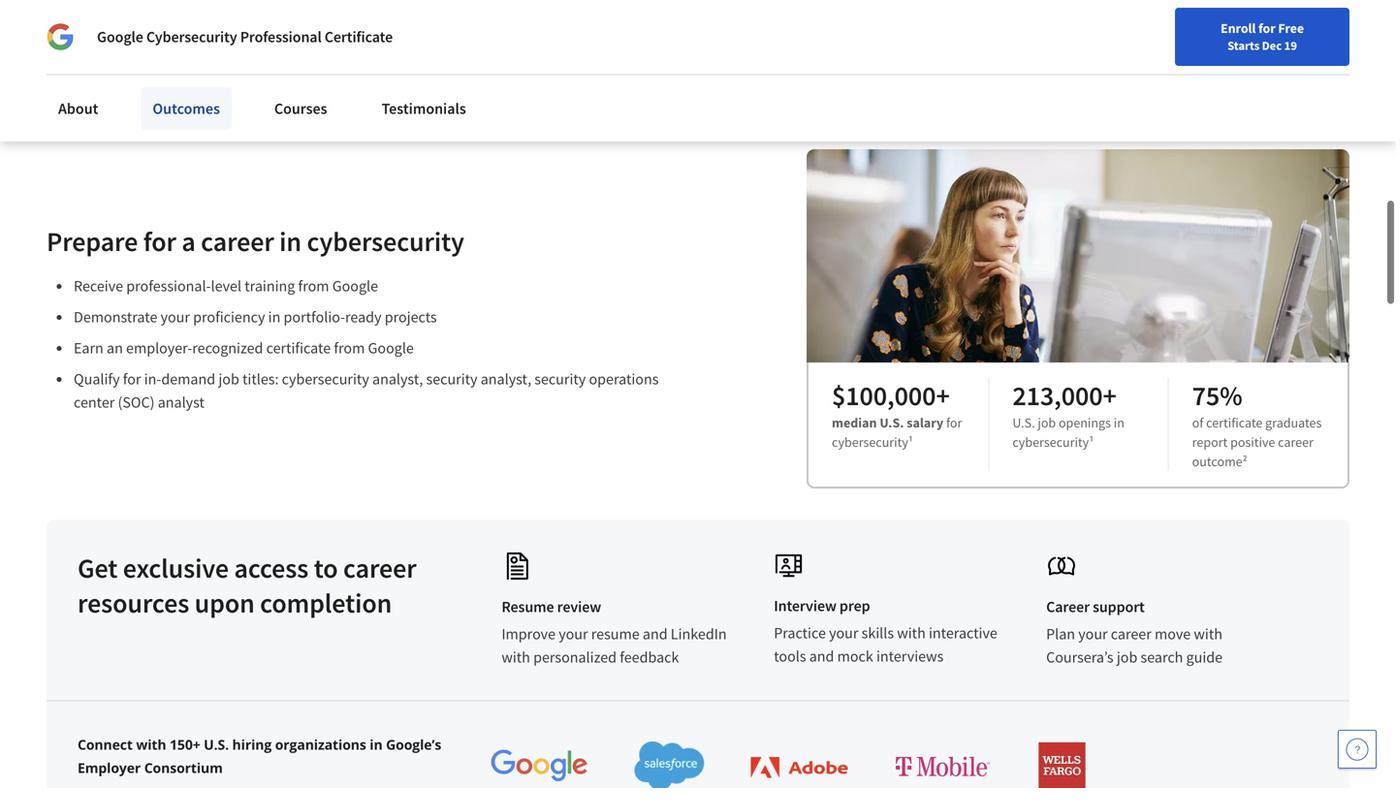 Task type: vqa. For each thing, say whether or not it's contained in the screenshot.
outcome
yes



Task type: describe. For each thing, give the bounding box(es) containing it.
move
[[1155, 625, 1191, 644]]

career inside 75% of certificate graduates report positive career outcome
[[1278, 434, 1314, 451]]

coursera image
[[23, 16, 146, 47]]

for left 'business'
[[265, 34, 285, 53]]

report
[[1192, 434, 1228, 451]]

your for career support plan your career move with coursera's job search guide
[[1079, 625, 1108, 644]]

cybersecurity inside the "213,000 + u.s. job openings in cybersecurity"
[[1013, 434, 1089, 451]]

testimonials link
[[370, 87, 478, 130]]

earn an employer-recognized certificate from google
[[74, 339, 414, 358]]

resume
[[502, 598, 554, 617]]

career support plan your career move with coursera's job search guide
[[1046, 598, 1223, 667]]

learn more about coursera for business
[[79, 34, 347, 53]]

learn
[[79, 34, 117, 53]]

+ for $100,000
[[936, 379, 950, 413]]

interview
[[774, 597, 837, 616]]

for for demand
[[123, 370, 141, 389]]

for inside for cybersecurity
[[946, 414, 962, 432]]

$100,000 + median u.s. salary
[[832, 379, 950, 432]]

+ for 213,000
[[1103, 379, 1117, 413]]

u.s. inside the "213,000 + u.s. job openings in cybersecurity"
[[1013, 414, 1035, 432]]

testimonials
[[382, 99, 466, 118]]

213,000 + u.s. job openings in cybersecurity
[[1013, 379, 1125, 451]]

google image
[[47, 23, 74, 50]]

0 vertical spatial from
[[298, 276, 329, 296]]

salary
[[907, 414, 944, 432]]

business
[[288, 34, 347, 53]]

interviews
[[877, 647, 944, 666]]

cybersecurity up ready
[[307, 225, 464, 259]]

2 security from the left
[[535, 370, 586, 389]]

career
[[1046, 598, 1090, 617]]

graduates
[[1266, 414, 1322, 432]]

interactive
[[929, 624, 998, 643]]

for for starts
[[1259, 19, 1276, 37]]

connect
[[78, 736, 133, 754]]

0 vertical spatial google
[[97, 27, 143, 47]]

projects
[[385, 308, 437, 327]]

receive professional-level training from google
[[74, 276, 378, 296]]

guide
[[1187, 648, 1223, 667]]

dec
[[1262, 38, 1282, 53]]

proficiency
[[193, 308, 265, 327]]

to
[[314, 552, 338, 585]]

your for resume review improve your resume and linkedin with personalized feedback
[[559, 625, 588, 644]]

google partner logo image
[[491, 750, 588, 783]]

courses link
[[263, 87, 339, 130]]

openings
[[1059, 414, 1111, 432]]

a
[[182, 225, 196, 259]]

career inside get exclusive access to career resources upon completion
[[343, 552, 417, 585]]

earn
[[74, 339, 104, 358]]

outcome
[[1192, 453, 1243, 471]]

enroll
[[1221, 19, 1256, 37]]

cybersecurity inside qualify for in-demand job titles: cybersecurity analyst, security analyst, security operations center (soc) analyst
[[282, 370, 369, 389]]

free
[[1279, 19, 1304, 37]]

75%
[[1192, 379, 1243, 413]]

help center image
[[1346, 738, 1369, 761]]

job inside "career support plan your career move with coursera's job search guide"
[[1117, 648, 1138, 667]]

1 security from the left
[[426, 370, 478, 389]]

more
[[120, 34, 156, 53]]

qualify for in-demand job titles: cybersecurity analyst, security analyst, security operations center (soc) analyst
[[74, 370, 659, 412]]

$100,000
[[832, 379, 936, 413]]

job inside the "213,000 + u.s. job openings in cybersecurity"
[[1038, 414, 1056, 432]]

portfolio-
[[284, 308, 345, 327]]

¹ for $100,000
[[909, 434, 914, 451]]

certificate
[[325, 27, 393, 47]]

employer-
[[126, 339, 192, 358]]

in inside connect with 150+ u.s. hiring organizations in google's employer consortium
[[370, 736, 383, 754]]

ready
[[345, 308, 382, 327]]

consortium
[[144, 759, 223, 777]]

review
[[557, 598, 601, 617]]

completion
[[260, 586, 392, 620]]

learn more about coursera for business link
[[79, 34, 347, 53]]

level
[[211, 276, 242, 296]]

with inside interview prep practice your skills with interactive tools and mock interviews
[[897, 624, 926, 643]]

2 vertical spatial google
[[368, 339, 414, 358]]

practice
[[774, 624, 826, 643]]

1 vertical spatial google
[[332, 276, 378, 296]]

coursera enterprise logos image
[[917, 0, 1305, 41]]

150+
[[170, 736, 200, 754]]

demand
[[161, 370, 215, 389]]

google cybersecurity professional certificate
[[97, 27, 393, 47]]

qualify
[[74, 370, 120, 389]]

career inside "career support plan your career move with coursera's job search guide"
[[1111, 625, 1152, 644]]

demonstrate your proficiency in portfolio-ready projects
[[74, 308, 437, 327]]

about
[[159, 34, 199, 53]]



Task type: locate. For each thing, give the bounding box(es) containing it.
2 + from the left
[[1103, 379, 1117, 413]]

prepare for a career in cybersecurity
[[47, 225, 464, 259]]

in-
[[144, 370, 161, 389]]

exclusive
[[123, 552, 229, 585]]

resume review improve your resume and linkedin with personalized feedback
[[502, 598, 727, 667]]

¹ down salary
[[909, 434, 914, 451]]

u.s. inside "$100,000 + median u.s. salary"
[[880, 414, 904, 432]]

positive
[[1231, 434, 1276, 451]]

for for career
[[143, 225, 176, 259]]

certificate down portfolio-
[[266, 339, 331, 358]]

about link
[[47, 87, 110, 130]]

career down graduates
[[1278, 434, 1314, 451]]

1 horizontal spatial job
[[1038, 414, 1056, 432]]

job down 213,000
[[1038, 414, 1056, 432]]

certificate
[[266, 339, 331, 358], [1207, 414, 1263, 432]]

coursera's
[[1046, 648, 1114, 667]]

u.s. down 213,000
[[1013, 414, 1035, 432]]

google
[[97, 27, 143, 47], [332, 276, 378, 296], [368, 339, 414, 358]]

access
[[234, 552, 309, 585]]

1 horizontal spatial and
[[809, 647, 834, 666]]

titles:
[[242, 370, 279, 389]]

0 vertical spatial certificate
[[266, 339, 331, 358]]

your up mock
[[829, 624, 859, 643]]

google up ready
[[332, 276, 378, 296]]

+ up openings
[[1103, 379, 1117, 413]]

salesforce partner logo image
[[635, 742, 705, 788]]

0 horizontal spatial ¹
[[909, 434, 914, 451]]

search
[[1141, 648, 1183, 667]]

adobe partner logo image
[[751, 757, 848, 778]]

in inside the "213,000 + u.s. job openings in cybersecurity"
[[1114, 414, 1125, 432]]

with left 150+
[[136, 736, 166, 754]]

certificate up positive
[[1207, 414, 1263, 432]]

tools
[[774, 647, 806, 666]]

receive
[[74, 276, 123, 296]]

outcomes
[[153, 99, 220, 118]]

2 horizontal spatial job
[[1117, 648, 1138, 667]]

1 + from the left
[[936, 379, 950, 413]]

career
[[201, 225, 274, 259], [1278, 434, 1314, 451], [343, 552, 417, 585], [1111, 625, 1152, 644]]

with inside resume review improve your resume and linkedin with personalized feedback
[[502, 648, 530, 667]]

organizations
[[275, 736, 366, 754]]

1 vertical spatial from
[[334, 339, 365, 358]]

for
[[1259, 19, 1276, 37], [265, 34, 285, 53], [143, 225, 176, 259], [123, 370, 141, 389], [946, 414, 962, 432]]

prep
[[840, 597, 870, 616]]

from
[[298, 276, 329, 296], [334, 339, 365, 358]]

0 horizontal spatial job
[[219, 370, 239, 389]]

1 horizontal spatial analyst,
[[481, 370, 531, 389]]

with up interviews at the right bottom of the page
[[897, 624, 926, 643]]

in down training
[[268, 308, 281, 327]]

recognized
[[192, 339, 263, 358]]

None search field
[[276, 12, 596, 51]]

for right salary
[[946, 414, 962, 432]]

center
[[74, 393, 115, 412]]

median
[[832, 414, 877, 432]]

and inside resume review improve your resume and linkedin with personalized feedback
[[643, 625, 668, 644]]

professional-
[[126, 276, 211, 296]]

career right the to
[[343, 552, 417, 585]]

get
[[78, 552, 118, 585]]

of
[[1192, 414, 1204, 432]]

training
[[245, 276, 295, 296]]

with inside connect with 150+ u.s. hiring organizations in google's employer consortium
[[136, 736, 166, 754]]

get exclusive access to career resources upon completion
[[78, 552, 417, 620]]

with inside "career support plan your career move with coursera's job search guide"
[[1194, 625, 1223, 644]]

cybersecurity inside for cybersecurity
[[832, 434, 909, 451]]

19
[[1285, 38, 1297, 53]]

and
[[643, 625, 668, 644], [809, 647, 834, 666]]

with up guide at the bottom right of page
[[1194, 625, 1223, 644]]

0 horizontal spatial from
[[298, 276, 329, 296]]

1 horizontal spatial security
[[535, 370, 586, 389]]

career up level
[[201, 225, 274, 259]]

your up 'personalized'
[[559, 625, 588, 644]]

your inside resume review improve your resume and linkedin with personalized feedback
[[559, 625, 588, 644]]

job left search
[[1117, 648, 1138, 667]]

google left about
[[97, 27, 143, 47]]

operations
[[589, 370, 659, 389]]

job down recognized on the top left
[[219, 370, 239, 389]]

for left in-
[[123, 370, 141, 389]]

for left the a
[[143, 225, 176, 259]]

1 horizontal spatial u.s.
[[880, 414, 904, 432]]

cybersecurity
[[307, 225, 464, 259], [282, 370, 369, 389], [832, 434, 909, 451], [1013, 434, 1089, 451]]

skills
[[862, 624, 894, 643]]

certificate inside 75% of certificate graduates report positive career outcome
[[1207, 414, 1263, 432]]

u.s. inside connect with 150+ u.s. hiring organizations in google's employer consortium
[[204, 736, 229, 754]]

prepare
[[47, 225, 138, 259]]

u.s. right 150+
[[204, 736, 229, 754]]

your for interview prep practice your skills with interactive tools and mock interviews
[[829, 624, 859, 643]]

1 horizontal spatial ¹
[[1089, 434, 1094, 451]]

starts
[[1228, 38, 1260, 53]]

feedback
[[620, 648, 679, 667]]

outcomes link
[[141, 87, 232, 130]]

employer
[[78, 759, 141, 777]]

analyst,
[[372, 370, 423, 389], [481, 370, 531, 389]]

in up training
[[279, 225, 302, 259]]

coursera
[[202, 34, 262, 53]]

from up portfolio-
[[298, 276, 329, 296]]

career down support
[[1111, 625, 1152, 644]]

hiring
[[232, 736, 272, 754]]

for inside enroll for free starts dec 19
[[1259, 19, 1276, 37]]

0 horizontal spatial certificate
[[266, 339, 331, 358]]

your inside "career support plan your career move with coursera's job search guide"
[[1079, 625, 1108, 644]]

¹ for 213,000
[[1089, 434, 1094, 451]]

professional
[[240, 27, 322, 47]]

resources
[[78, 586, 189, 620]]

+ up salary
[[936, 379, 950, 413]]

your inside interview prep practice your skills with interactive tools and mock interviews
[[829, 624, 859, 643]]

1 ¹ from the left
[[909, 434, 914, 451]]

1 horizontal spatial +
[[1103, 379, 1117, 413]]

linkedin
[[671, 625, 727, 644]]

your
[[161, 308, 190, 327], [829, 624, 859, 643], [559, 625, 588, 644], [1079, 625, 1108, 644]]

an
[[107, 339, 123, 358]]

interview prep practice your skills with interactive tools and mock interviews
[[774, 597, 998, 666]]

+
[[936, 379, 950, 413], [1103, 379, 1117, 413]]

2 horizontal spatial u.s.
[[1013, 414, 1035, 432]]

0 horizontal spatial analyst,
[[372, 370, 423, 389]]

0 horizontal spatial security
[[426, 370, 478, 389]]

job inside qualify for in-demand job titles: cybersecurity analyst, security analyst, security operations center (soc) analyst
[[219, 370, 239, 389]]

2 ¹ from the left
[[1089, 434, 1094, 451]]

for cybersecurity
[[832, 414, 962, 451]]

security
[[426, 370, 478, 389], [535, 370, 586, 389]]

0 vertical spatial and
[[643, 625, 668, 644]]

connect with 150+ u.s. hiring organizations in google's employer consortium
[[78, 736, 441, 777]]

improve
[[502, 625, 556, 644]]

1 horizontal spatial certificate
[[1207, 414, 1263, 432]]

²
[[1243, 453, 1248, 471]]

for inside qualify for in-demand job titles: cybersecurity analyst, security analyst, security operations center (soc) analyst
[[123, 370, 141, 389]]

¹
[[909, 434, 914, 451], [1089, 434, 1094, 451]]

enroll for free starts dec 19
[[1221, 19, 1304, 53]]

menu item
[[1026, 19, 1151, 82]]

u.s. for +
[[880, 414, 904, 432]]

google's
[[386, 736, 441, 754]]

0 horizontal spatial u.s.
[[204, 736, 229, 754]]

and inside interview prep practice your skills with interactive tools and mock interviews
[[809, 647, 834, 666]]

+ inside "$100,000 + median u.s. salary"
[[936, 379, 950, 413]]

1 vertical spatial and
[[809, 647, 834, 666]]

1 horizontal spatial from
[[334, 339, 365, 358]]

security left operations
[[535, 370, 586, 389]]

¹ down openings
[[1089, 434, 1094, 451]]

for up dec on the right of the page
[[1259, 19, 1276, 37]]

and up feedback at the bottom of page
[[643, 625, 668, 644]]

security down the projects
[[426, 370, 478, 389]]

1 vertical spatial job
[[1038, 414, 1056, 432]]

1 vertical spatial certificate
[[1207, 414, 1263, 432]]

about
[[58, 99, 98, 118]]

plan
[[1046, 625, 1076, 644]]

cybersecurity down openings
[[1013, 434, 1089, 451]]

with down improve
[[502, 648, 530, 667]]

google down the projects
[[368, 339, 414, 358]]

(soc)
[[118, 393, 155, 412]]

0 vertical spatial job
[[219, 370, 239, 389]]

0 horizontal spatial +
[[936, 379, 950, 413]]

cybersecurity down median
[[832, 434, 909, 451]]

and right tools
[[809, 647, 834, 666]]

show notifications image
[[1171, 24, 1194, 48]]

cybersecurity down portfolio-
[[282, 370, 369, 389]]

demonstrate
[[74, 308, 157, 327]]

75% of certificate graduates report positive career outcome
[[1192, 379, 1322, 471]]

support
[[1093, 598, 1145, 617]]

from down ready
[[334, 339, 365, 358]]

your down professional- at the top of page
[[161, 308, 190, 327]]

in right openings
[[1114, 414, 1125, 432]]

2 vertical spatial job
[[1117, 648, 1138, 667]]

mock
[[838, 647, 874, 666]]

2 analyst, from the left
[[481, 370, 531, 389]]

cybersecurity
[[146, 27, 237, 47]]

upon
[[195, 586, 255, 620]]

+ inside the "213,000 + u.s. job openings in cybersecurity"
[[1103, 379, 1117, 413]]

u.s. down $100,000
[[880, 414, 904, 432]]

1 analyst, from the left
[[372, 370, 423, 389]]

courses
[[274, 99, 327, 118]]

analyst
[[158, 393, 205, 412]]

resume
[[591, 625, 640, 644]]

in left google's
[[370, 736, 383, 754]]

u.s. for with
[[204, 736, 229, 754]]

0 horizontal spatial and
[[643, 625, 668, 644]]

your up coursera's at the bottom of page
[[1079, 625, 1108, 644]]



